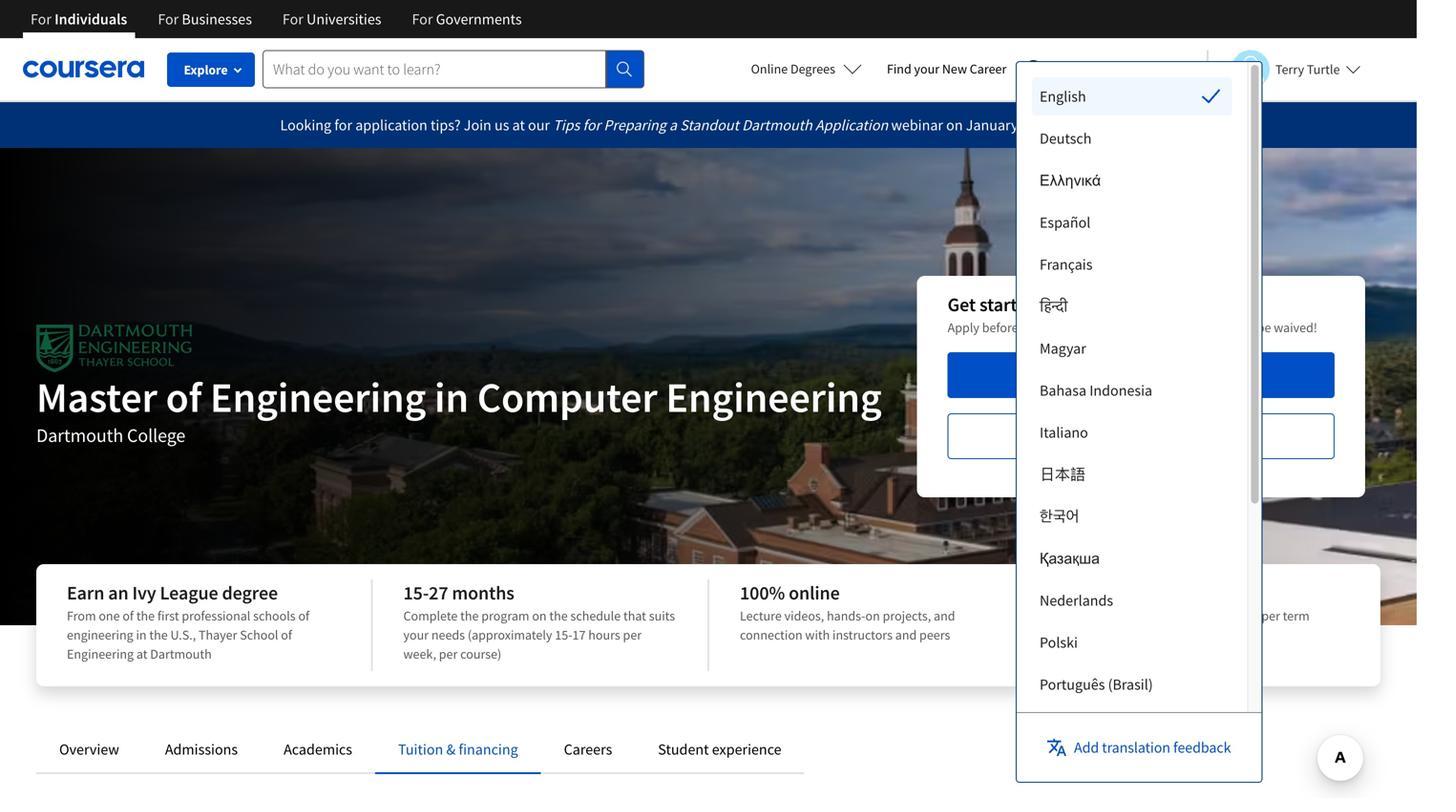 Task type: locate. For each thing, give the bounding box(es) containing it.
of right one
[[123, 607, 134, 624]]

1 vertical spatial english
[[1040, 87, 1086, 106]]

the left 'first'
[[136, 607, 155, 624]]

of
[[166, 370, 202, 423], [123, 607, 134, 624], [298, 607, 309, 624], [281, 626, 292, 644]]

1 horizontal spatial engineering
[[210, 370, 426, 423]]

for left governments
[[412, 10, 433, 29]]

2 horizontal spatial per
[[1262, 607, 1280, 624]]

on up instructors
[[866, 607, 880, 624]]

0 horizontal spatial january
[[966, 116, 1018, 135]]

week,
[[403, 645, 436, 663]]

league
[[160, 581, 218, 605]]

0 horizontal spatial apply
[[948, 319, 980, 336]]

at
[[512, 116, 525, 135], [136, 645, 148, 663]]

2 horizontal spatial in
[[1248, 607, 1259, 624]]

coursera image
[[23, 54, 144, 84]]

français
[[1040, 255, 1093, 274]]

for right looking
[[334, 116, 352, 135]]

businesses
[[182, 10, 252, 29]]

0 horizontal spatial on
[[532, 607, 547, 624]]

0 horizontal spatial in
[[136, 626, 147, 644]]

request more information
[[1054, 427, 1229, 446]]

1 vertical spatial application
[[1149, 319, 1212, 336]]

in
[[434, 370, 469, 423], [1248, 607, 1259, 624], [136, 626, 147, 644]]

application inside get started today apply before january 15th and your application fee will be waived!
[[1149, 319, 1212, 336]]

register
[[1050, 116, 1101, 135]]

per down "that"
[[623, 626, 642, 644]]

for left individuals
[[31, 10, 51, 29]]

translation
[[1102, 738, 1171, 757]]

application
[[355, 116, 428, 135], [1149, 319, 1212, 336]]

on
[[946, 116, 963, 135], [532, 607, 547, 624], [866, 607, 880, 624]]

2 vertical spatial in
[[136, 626, 147, 644]]

overview
[[59, 740, 119, 759]]

dartmouth left college
[[36, 423, 123, 447]]

$44,100
[[1077, 581, 1140, 605]]

per left term
[[1262, 607, 1280, 624]]

15- up complete
[[403, 581, 429, 605]]

polski
[[1040, 633, 1078, 652]]

português
[[1040, 675, 1105, 694]]

us
[[495, 116, 509, 135]]

15th
[[1069, 319, 1094, 336]]

0 vertical spatial 15-
[[403, 581, 429, 605]]

english inside english radio item
[[1040, 87, 1086, 106]]

1 horizontal spatial for
[[583, 116, 601, 135]]

engineering
[[210, 370, 426, 423], [666, 370, 882, 423], [67, 645, 134, 663]]

1 horizontal spatial and
[[934, 607, 955, 624]]

apply left now
[[1106, 366, 1145, 385]]

1 vertical spatial your
[[1121, 319, 1147, 336]]

nederlands
[[1040, 591, 1113, 610]]

for
[[31, 10, 51, 29], [158, 10, 179, 29], [283, 10, 303, 29], [412, 10, 433, 29]]

request more information button
[[948, 413, 1335, 459]]

and down projects,
[[895, 626, 917, 644]]

hands-
[[827, 607, 866, 624]]

0 vertical spatial january
[[966, 116, 1018, 135]]

2 horizontal spatial dartmouth
[[742, 116, 812, 135]]

on inside 15-27 months complete the program on the schedule that suits your needs (approximately 15-17 hours per week, per course)
[[532, 607, 547, 624]]

career
[[970, 60, 1007, 77]]

2 vertical spatial dartmouth
[[150, 645, 212, 663]]

2 horizontal spatial and
[[1097, 319, 1119, 336]]

projects,
[[883, 607, 931, 624]]

2 vertical spatial your
[[403, 626, 429, 644]]

on right program
[[532, 607, 547, 624]]

per down needs
[[439, 645, 458, 663]]

bahasa indonesia
[[1040, 381, 1153, 400]]

15-27 months complete the program on the schedule that suits your needs (approximately 15-17 hours per week, per course)
[[403, 581, 675, 663]]

the down 'first'
[[149, 626, 168, 644]]

schedule
[[570, 607, 621, 624]]

$44,100 total cost pay only for courses you enroll in per term ($4,900 each)
[[1077, 581, 1310, 644]]

application
[[815, 116, 888, 135]]

videos,
[[784, 607, 824, 624]]

for
[[334, 116, 352, 135], [583, 116, 601, 135], [1126, 607, 1142, 624]]

0 horizontal spatial your
[[403, 626, 429, 644]]

15- down schedule
[[555, 626, 572, 644]]

english inside the english button
[[1051, 60, 1097, 79]]

0 vertical spatial application
[[355, 116, 428, 135]]

english radio item
[[1032, 77, 1232, 116]]

register here. link
[[1050, 116, 1137, 135]]

2 horizontal spatial for
[[1126, 607, 1142, 624]]

1 horizontal spatial apply
[[1106, 366, 1145, 385]]

1 vertical spatial apply
[[1106, 366, 1145, 385]]

0 horizontal spatial application
[[355, 116, 428, 135]]

your up week, on the bottom left
[[403, 626, 429, 644]]

the
[[136, 607, 155, 624], [460, 607, 479, 624], [549, 607, 568, 624], [149, 626, 168, 644]]

your inside get started today apply before january 15th and your application fee will be waived!
[[1121, 319, 1147, 336]]

request
[[1054, 427, 1108, 446]]

2 horizontal spatial engineering
[[666, 370, 882, 423]]

per
[[1262, 607, 1280, 624], [623, 626, 642, 644], [439, 645, 458, 663]]

magyar
[[1040, 339, 1086, 358]]

9th!
[[1021, 116, 1047, 135]]

admissions
[[165, 740, 238, 759]]

0 vertical spatial in
[[434, 370, 469, 423]]

0 horizontal spatial at
[[136, 645, 148, 663]]

apply now
[[1106, 366, 1176, 385]]

master
[[36, 370, 157, 423]]

total
[[1144, 581, 1181, 605]]

application left the tips?
[[355, 116, 428, 135]]

2 for from the left
[[158, 10, 179, 29]]

started
[[980, 293, 1037, 317]]

1 vertical spatial per
[[623, 626, 642, 644]]

0 vertical spatial per
[[1262, 607, 1280, 624]]

academics
[[284, 740, 352, 759]]

on right 'webinar'
[[946, 116, 963, 135]]

tuition & financing
[[398, 740, 518, 759]]

tips
[[553, 116, 580, 135]]

and up peers
[[934, 607, 955, 624]]

dartmouth right standout
[[742, 116, 812, 135]]

1 horizontal spatial january
[[1021, 319, 1067, 336]]

your inside 15-27 months complete the program on the schedule that suits your needs (approximately 15-17 hours per week, per course)
[[403, 626, 429, 644]]

looking for application tips? join us at our tips for preparing a standout dartmouth application webinar on january 9th! register here.
[[280, 116, 1137, 135]]

italiano
[[1040, 423, 1088, 442]]

100% online lecture videos, hands-on projects, and connection with instructors and peers
[[740, 581, 955, 644]]

1 vertical spatial january
[[1021, 319, 1067, 336]]

for left businesses
[[158, 10, 179, 29]]

0 vertical spatial english
[[1051, 60, 1097, 79]]

1 for from the left
[[31, 10, 51, 29]]

on inside 100% online lecture videos, hands-on projects, and connection with instructors and peers
[[866, 607, 880, 624]]

0 vertical spatial apply
[[948, 319, 980, 336]]

apply down "get"
[[948, 319, 980, 336]]

1 vertical spatial dartmouth
[[36, 423, 123, 447]]

from
[[67, 607, 96, 624]]

1 vertical spatial at
[[136, 645, 148, 663]]

2 vertical spatial and
[[895, 626, 917, 644]]

3 for from the left
[[283, 10, 303, 29]]

for left universities
[[283, 10, 303, 29]]

0 vertical spatial at
[[512, 116, 525, 135]]

january left 9th!
[[966, 116, 1018, 135]]

and
[[1097, 319, 1119, 336], [934, 607, 955, 624], [895, 626, 917, 644]]

tips?
[[431, 116, 461, 135]]

for up each)
[[1126, 607, 1142, 624]]

careers
[[564, 740, 612, 759]]

enroll
[[1213, 607, 1246, 624]]

english
[[1051, 60, 1097, 79], [1040, 87, 1086, 106]]

dartmouth down the u.s.,
[[150, 645, 212, 663]]

hours
[[588, 626, 620, 644]]

add translation feedback button
[[1032, 728, 1246, 767]]

find your new career
[[887, 60, 1007, 77]]

1 vertical spatial 15-
[[555, 626, 572, 644]]

of right master
[[166, 370, 202, 423]]

join
[[464, 116, 492, 135]]

for for governments
[[412, 10, 433, 29]]

1 horizontal spatial application
[[1149, 319, 1212, 336]]

1 horizontal spatial on
[[866, 607, 880, 624]]

2 horizontal spatial your
[[1121, 319, 1147, 336]]

ελληνικά
[[1040, 171, 1101, 190]]

your right find at the top of page
[[914, 60, 940, 77]]

4 for from the left
[[412, 10, 433, 29]]

0 horizontal spatial dartmouth
[[36, 423, 123, 447]]

show notifications image
[[1159, 62, 1182, 85]]

and inside get started today apply before january 15th and your application fee will be waived!
[[1097, 319, 1119, 336]]

15-
[[403, 581, 429, 605], [555, 626, 572, 644]]

0 vertical spatial dartmouth
[[742, 116, 812, 135]]

find
[[887, 60, 912, 77]]

and right 15th
[[1097, 319, 1119, 336]]

1 horizontal spatial dartmouth
[[150, 645, 212, 663]]

will
[[1235, 319, 1255, 336]]

None search field
[[263, 50, 644, 88]]

application left fee in the right of the page
[[1149, 319, 1212, 336]]

college
[[127, 423, 185, 447]]

1 vertical spatial and
[[934, 607, 955, 624]]

a
[[669, 116, 677, 135]]

academics link
[[284, 740, 352, 759]]

1 horizontal spatial in
[[434, 370, 469, 423]]

apply
[[948, 319, 980, 336], [1106, 366, 1145, 385]]

menu
[[1032, 77, 1232, 798]]

for inside $44,100 total cost pay only for courses you enroll in per term ($4,900 each)
[[1126, 607, 1142, 624]]

0 horizontal spatial engineering
[[67, 645, 134, 663]]

each)
[[1120, 626, 1150, 644]]

0 horizontal spatial 15-
[[403, 581, 429, 605]]

0 horizontal spatial per
[[439, 645, 458, 663]]

schools
[[253, 607, 296, 624]]

english button
[[1016, 38, 1131, 100]]

for right tips
[[583, 116, 601, 135]]

1 horizontal spatial 15-
[[555, 626, 572, 644]]

january down हिन्दी
[[1021, 319, 1067, 336]]

0 vertical spatial and
[[1097, 319, 1119, 336]]

with
[[805, 626, 830, 644]]

today
[[1041, 293, 1088, 317]]

dartmouth college logo image
[[36, 325, 192, 372]]

0 vertical spatial your
[[914, 60, 940, 77]]

1 vertical spatial in
[[1248, 607, 1259, 624]]

your
[[914, 60, 940, 77], [1121, 319, 1147, 336], [403, 626, 429, 644]]

your up apply now at the right top of the page
[[1121, 319, 1147, 336]]

español
[[1040, 213, 1091, 232]]



Task type: vqa. For each thing, say whether or not it's contained in the screenshot.
the left the application
yes



Task type: describe. For each thing, give the bounding box(es) containing it.
looking
[[280, 116, 331, 135]]

हिन्दी
[[1040, 297, 1068, 316]]

1 horizontal spatial per
[[623, 626, 642, 644]]

27
[[429, 581, 448, 605]]

online
[[789, 581, 840, 605]]

school
[[240, 626, 278, 644]]

for governments
[[412, 10, 522, 29]]

one
[[99, 607, 120, 624]]

computer
[[477, 370, 658, 423]]

2 horizontal spatial on
[[946, 116, 963, 135]]

banner navigation
[[15, 0, 537, 53]]

master of engineering in computer engineering dartmouth college
[[36, 370, 882, 447]]

for for businesses
[[158, 10, 179, 29]]

tuition
[[398, 740, 443, 759]]

needs
[[431, 626, 465, 644]]

add
[[1074, 738, 1099, 757]]

get started today apply before january 15th and your application fee will be waived!
[[948, 293, 1317, 336]]

student
[[658, 740, 709, 759]]

menu containing english
[[1032, 77, 1232, 798]]

instructors
[[833, 626, 893, 644]]

of right "schools"
[[298, 607, 309, 624]]

in inside master of engineering in computer engineering dartmouth college
[[434, 370, 469, 423]]

admissions link
[[165, 740, 238, 759]]

(brasil)
[[1108, 675, 1153, 694]]

per inside $44,100 total cost pay only for courses you enroll in per term ($4,900 each)
[[1262, 607, 1280, 624]]

2 vertical spatial per
[[439, 645, 458, 663]]

and for 100% online
[[934, 607, 955, 624]]

at inside earn an ivy league degree from one of the first professional schools of engineering in the u.s., thayer school of engineering at dartmouth
[[136, 645, 148, 663]]

and for get started today
[[1097, 319, 1119, 336]]

1 horizontal spatial at
[[512, 116, 525, 135]]

universities
[[307, 10, 381, 29]]

careers link
[[564, 740, 612, 759]]

be
[[1257, 319, 1271, 336]]

find your new career link
[[877, 57, 1016, 81]]

student experience link
[[658, 740, 782, 759]]

connection
[[740, 626, 803, 644]]

the down months
[[460, 607, 479, 624]]

individuals
[[55, 10, 127, 29]]

suits
[[649, 607, 675, 624]]

information
[[1149, 427, 1229, 446]]

dartmouth inside earn an ivy league degree from one of the first professional schools of engineering in the u.s., thayer school of engineering at dartmouth
[[150, 645, 212, 663]]

our
[[528, 116, 550, 135]]

in inside $44,100 total cost pay only for courses you enroll in per term ($4,900 each)
[[1248, 607, 1259, 624]]

u.s.,
[[170, 626, 196, 644]]

0 horizontal spatial and
[[895, 626, 917, 644]]

dartmouth inside master of engineering in computer engineering dartmouth college
[[36, 423, 123, 447]]

($4,900
[[1077, 626, 1117, 644]]

for for individuals
[[31, 10, 51, 29]]

português (brasil)
[[1040, 675, 1153, 694]]

months
[[452, 581, 514, 605]]

for universities
[[283, 10, 381, 29]]

preparing
[[604, 116, 666, 135]]

now
[[1147, 366, 1176, 385]]

1 horizontal spatial your
[[914, 60, 940, 77]]

&
[[446, 740, 456, 759]]

only
[[1099, 607, 1123, 624]]

fee
[[1215, 319, 1232, 336]]

engineering
[[67, 626, 133, 644]]

қазақша
[[1040, 549, 1100, 568]]

you
[[1190, 607, 1210, 624]]

student experience
[[658, 740, 782, 759]]

the left schedule
[[549, 607, 568, 624]]

pay
[[1077, 607, 1096, 624]]

overview link
[[59, 740, 119, 759]]

thayer
[[199, 626, 237, 644]]

get
[[948, 293, 976, 317]]

in inside earn an ivy league degree from one of the first professional schools of engineering in the u.s., thayer school of engineering at dartmouth
[[136, 626, 147, 644]]

tuition & financing link
[[398, 740, 518, 759]]

governments
[[436, 10, 522, 29]]

of down "schools"
[[281, 626, 292, 644]]

apply inside button
[[1106, 366, 1145, 385]]

cost
[[1185, 581, 1218, 605]]

for for universities
[[283, 10, 303, 29]]

experience
[[712, 740, 782, 759]]

january inside get started today apply before january 15th and your application fee will be waived!
[[1021, 319, 1067, 336]]

0 horizontal spatial for
[[334, 116, 352, 135]]

first
[[157, 607, 179, 624]]

here.
[[1104, 116, 1137, 135]]

standout
[[680, 116, 739, 135]]

apply inside get started today apply before january 15th and your application fee will be waived!
[[948, 319, 980, 336]]

program
[[481, 607, 529, 624]]

before
[[982, 319, 1018, 336]]

engineering inside earn an ivy league degree from one of the first professional schools of engineering in the u.s., thayer school of engineering at dartmouth
[[67, 645, 134, 663]]

feedback
[[1173, 738, 1231, 757]]

courses
[[1144, 607, 1187, 624]]

lecture
[[740, 607, 782, 624]]

한국어
[[1040, 507, 1079, 526]]

100%
[[740, 581, 785, 605]]

日本語
[[1040, 465, 1086, 484]]

(approximately
[[468, 626, 552, 644]]

for individuals
[[31, 10, 127, 29]]

of inside master of engineering in computer engineering dartmouth college
[[166, 370, 202, 423]]

earn
[[67, 581, 104, 605]]

term
[[1283, 607, 1310, 624]]

earn an ivy league degree from one of the first professional schools of engineering in the u.s., thayer school of engineering at dartmouth
[[67, 581, 309, 663]]

new
[[942, 60, 967, 77]]

more
[[1111, 427, 1146, 446]]

ivy
[[132, 581, 156, 605]]

bahasa
[[1040, 381, 1087, 400]]



